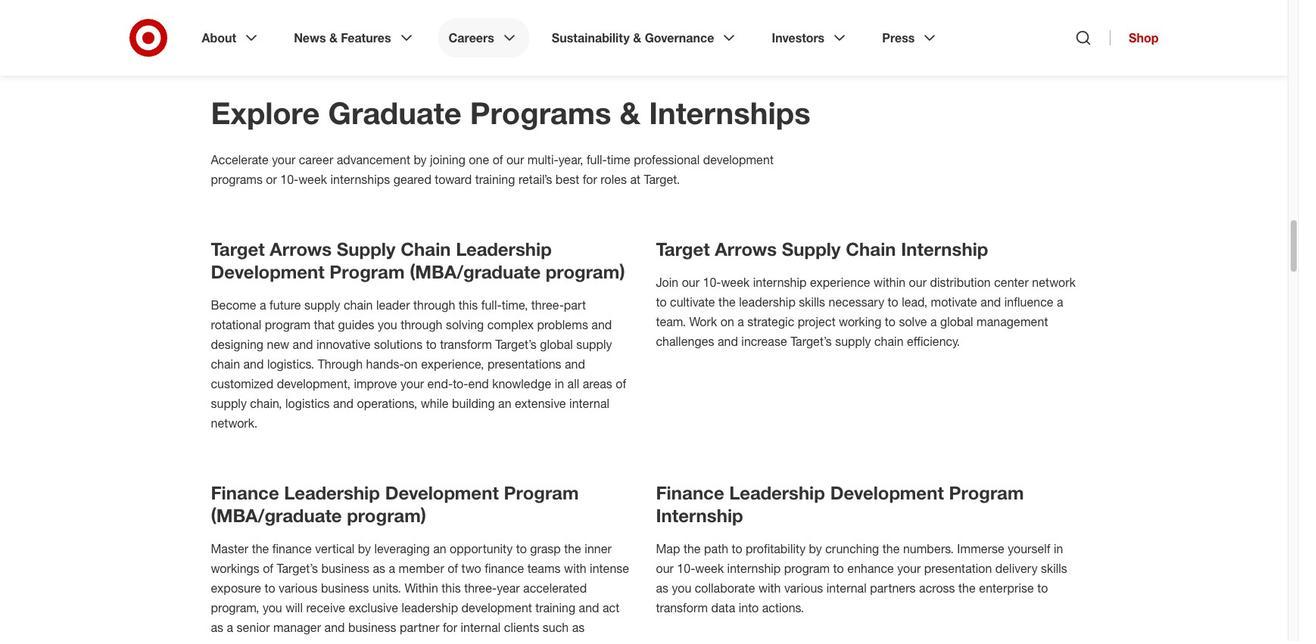Task type: describe. For each thing, give the bounding box(es) containing it.
development inside 'master the finance vertical by leveraging an opportunity to grasp the inner workings of target's business as a member of two finance teams with intense exposure to various business units. within this three-year accelerated program, you will receive exclusive leadership development training and act as a senior manager and business partner for internal clients such as merchandising, stores, advertising, supply chain, property developmen'
[[462, 601, 532, 616]]

internship inside map the path to profitability by crunching the numbers. immerse yourself in our 10-week internship program to enhance your presentation delivery skills as you collaborate with various internal partners across the enterprise to transform data into actions.
[[727, 561, 781, 577]]

professional
[[634, 152, 700, 168]]

1 vertical spatial through
[[401, 318, 443, 333]]

development for finance leadership development program internship
[[830, 482, 944, 505]]

1 vertical spatial finance
[[485, 561, 524, 577]]

arrows for target arrows supply chain internship
[[715, 238, 777, 261]]

two
[[462, 561, 481, 577]]

your inside map the path to profitability by crunching the numbers. immerse yourself in our 10-week internship program to enhance your presentation delivery skills as you collaborate with various internal partners across the enterprise to transform data into actions.
[[898, 561, 921, 577]]

about link
[[191, 18, 271, 58]]

influence
[[1005, 295, 1054, 310]]

numbers.
[[903, 542, 954, 557]]

target.
[[644, 172, 680, 187]]

shop link
[[1110, 30, 1159, 45]]

receive
[[306, 601, 345, 616]]

the right map
[[684, 542, 701, 557]]

management
[[977, 315, 1048, 330]]

solutions
[[374, 337, 423, 352]]

to left solve
[[885, 315, 896, 330]]

geared
[[394, 172, 432, 187]]

10- inside join our 10-week internship experience within our distribution center network to cultivate the leadership skills necessary to lead, motivate and influence a team. work on a strategic project working to solve a global management challenges and increase target's supply chain efficiency.
[[703, 275, 721, 290]]

working
[[839, 315, 882, 330]]

sustainability & governance
[[552, 30, 714, 45]]

development for finance leadership development program (mba/graduate program)
[[385, 482, 499, 505]]

project
[[798, 315, 836, 330]]

full- inside accelerate your career advancement by joining one of our multi-year, full-time professional development programs or 10-week internships geared toward training retail's best for roles at target.
[[587, 152, 607, 168]]

and down development,
[[333, 396, 354, 411]]

rotational
[[211, 318, 262, 333]]

our up cultivate
[[682, 275, 700, 290]]

internships
[[331, 172, 390, 187]]

a inside become a future supply chain leader through this full-time, three-part rotational program that guides you through solving complex problems and designing new and innovative solutions to transform target's global supply chain and logistics. through hands-on experience, presentations and customized development, improve your end-to-end knowledge in all areas of supply chain, logistics and operations, while building an extensive internal network.
[[260, 298, 266, 313]]

the down presentation
[[959, 581, 976, 596]]

and left "increase"
[[718, 334, 738, 349]]

or
[[266, 172, 277, 187]]

0 vertical spatial business
[[321, 561, 370, 577]]

transform inside map the path to profitability by crunching the numbers. immerse yourself in our 10-week internship program to enhance your presentation delivery skills as you collaborate with various internal partners across the enterprise to transform data into actions.
[[656, 601, 708, 616]]

in inside map the path to profitability by crunching the numbers. immerse yourself in our 10-week internship program to enhance your presentation delivery skills as you collaborate with various internal partners across the enterprise to transform data into actions.
[[1054, 542, 1063, 557]]

time
[[607, 152, 631, 168]]

vertical
[[315, 542, 355, 557]]

1 vertical spatial business
[[321, 581, 369, 596]]

lead,
[[902, 295, 928, 310]]

multi-
[[528, 152, 559, 168]]

2 vertical spatial business
[[348, 620, 397, 636]]

various for (mba/graduate
[[279, 581, 318, 596]]

programs
[[211, 172, 263, 187]]

a down network
[[1057, 295, 1064, 310]]

to right the 'exposure'
[[265, 581, 275, 596]]

of right "workings" at bottom
[[263, 561, 273, 577]]

within
[[405, 581, 438, 596]]

graduate
[[328, 95, 462, 131]]

0 vertical spatial through
[[414, 298, 455, 313]]

into
[[739, 601, 759, 616]]

retail's
[[519, 172, 552, 187]]

collaborate
[[695, 581, 755, 596]]

property
[[484, 640, 531, 641]]

our inside map the path to profitability by crunching the numbers. immerse yourself in our 10-week internship program to enhance your presentation delivery skills as you collaborate with various internal partners across the enterprise to transform data into actions.
[[656, 561, 674, 577]]

stores,
[[297, 640, 334, 641]]

full- inside become a future supply chain leader through this full-time, three-part rotational program that guides you through solving complex problems and designing new and innovative solutions to transform target's global supply chain and logistics. through hands-on experience, presentations and customized development, improve your end-to-end knowledge in all areas of supply chain, logistics and operations, while building an extensive internal network.
[[481, 298, 502, 313]]

as down program, in the bottom of the page
[[211, 620, 223, 636]]

time,
[[502, 298, 528, 313]]

to left grasp
[[516, 542, 527, 557]]

supply inside 'master the finance vertical by leveraging an opportunity to grasp the inner workings of target's business as a member of two finance teams with intense exposure to various business units. within this three-year accelerated program, you will receive exclusive leadership development training and act as a senior manager and business partner for internal clients such as merchandising, stores, advertising, supply chain, property developmen'
[[405, 640, 443, 641]]

profitability
[[746, 542, 806, 557]]

of left the two
[[448, 561, 458, 577]]

joining
[[430, 152, 466, 168]]

at
[[630, 172, 641, 187]]

year
[[497, 581, 520, 596]]

will
[[286, 601, 303, 616]]

of inside become a future supply chain leader through this full-time, three-part rotational program that guides you through solving complex problems and designing new and innovative solutions to transform target's global supply chain and logistics. through hands-on experience, presentations and customized development, improve your end-to-end knowledge in all areas of supply chain, logistics and operations, while building an extensive internal network.
[[616, 377, 626, 392]]

week inside accelerate your career advancement by joining one of our multi-year, full-time professional development programs or 10-week internships geared toward training retail's best for roles at target.
[[299, 172, 327, 187]]

to right path
[[732, 542, 743, 557]]

this inside become a future supply chain leader through this full-time, three-part rotational program that guides you through solving complex problems and designing new and innovative solutions to transform target's global supply chain and logistics. through hands-on experience, presentations and customized development, improve your end-to-end knowledge in all areas of supply chain, logistics and operations, while building an extensive internal network.
[[459, 298, 478, 313]]

operations,
[[357, 396, 417, 411]]

motivate
[[931, 295, 978, 310]]

chain inside join our 10-week internship experience within our distribution center network to cultivate the leadership skills necessary to lead, motivate and influence a team. work on a strategic project working to solve a global management challenges and increase target's supply chain efficiency.
[[875, 334, 904, 349]]

internships
[[649, 95, 811, 131]]

accelerate your career advancement by joining one of our multi-year, full-time professional development programs or 10-week internships geared toward training retail's best for roles at target.
[[211, 152, 774, 187]]

partner
[[400, 620, 440, 636]]

development inside target arrows supply chain leadership development program (mba/graduate program)
[[211, 261, 325, 283]]

customized
[[211, 377, 274, 392]]

advertising,
[[338, 640, 402, 641]]

strategic
[[748, 315, 795, 330]]

chain for internship
[[846, 238, 896, 261]]

program inside map the path to profitability by crunching the numbers. immerse yourself in our 10-week internship program to enhance your presentation delivery skills as you collaborate with various internal partners across the enterprise to transform data into actions.
[[784, 561, 830, 577]]

chain for leadership
[[401, 238, 451, 261]]

explore
[[211, 95, 320, 131]]

a up the efficiency. at right bottom
[[931, 315, 937, 330]]

internship for finance leadership development program internship
[[656, 505, 743, 527]]

crunching
[[826, 542, 879, 557]]

supply up network.
[[211, 396, 247, 411]]

and down "receive"
[[325, 620, 345, 636]]

careers
[[449, 30, 494, 45]]

internal inside 'master the finance vertical by leveraging an opportunity to grasp the inner workings of target's business as a member of two finance teams with intense exposure to various business units. within this three-year accelerated program, you will receive exclusive leadership development training and act as a senior manager and business partner for internal clients such as merchandising, stores, advertising, supply chain, property developmen'
[[461, 620, 501, 636]]

and up all
[[565, 357, 585, 372]]

global inside join our 10-week internship experience within our distribution center network to cultivate the leadership skills necessary to lead, motivate and influence a team. work on a strategic project working to solve a global management challenges and increase target's supply chain efficiency.
[[941, 315, 974, 330]]

clients
[[504, 620, 539, 636]]

target's inside join our 10-week internship experience within our distribution center network to cultivate the leadership skills necessary to lead, motivate and influence a team. work on a strategic project working to solve a global management challenges and increase target's supply chain efficiency.
[[791, 334, 832, 349]]

about
[[202, 30, 236, 45]]

problems
[[537, 318, 588, 333]]

enhance
[[848, 561, 894, 577]]

week inside join our 10-week internship experience within our distribution center network to cultivate the leadership skills necessary to lead, motivate and influence a team. work on a strategic project working to solve a global management challenges and increase target's supply chain efficiency.
[[721, 275, 750, 290]]

0 vertical spatial chain
[[344, 298, 373, 313]]

target's inside become a future supply chain leader through this full-time, three-part rotational program that guides you through solving complex problems and designing new and innovative solutions to transform target's global supply chain and logistics. through hands-on experience, presentations and customized development, improve your end-to-end knowledge in all areas of supply chain, logistics and operations, while building an extensive internal network.
[[495, 337, 537, 352]]

governance
[[645, 30, 714, 45]]

10- inside map the path to profitability by crunching the numbers. immerse yourself in our 10-week internship program to enhance your presentation delivery skills as you collaborate with various internal partners across the enterprise to transform data into actions.
[[677, 561, 695, 577]]

one
[[469, 152, 489, 168]]

and up customized
[[243, 357, 264, 372]]

senior
[[237, 620, 270, 636]]

a left strategic
[[738, 315, 744, 330]]

as inside map the path to profitability by crunching the numbers. immerse yourself in our 10-week internship program to enhance your presentation delivery skills as you collaborate with various internal partners across the enterprise to transform data into actions.
[[656, 581, 669, 596]]

building
[[452, 396, 495, 411]]

as right such
[[572, 620, 585, 636]]

areas
[[583, 377, 613, 392]]

program,
[[211, 601, 259, 616]]

and up the logistics.
[[293, 337, 313, 352]]

the up "enhance"
[[883, 542, 900, 557]]

such
[[543, 620, 569, 636]]

the inside join our 10-week internship experience within our distribution center network to cultivate the leadership skills necessary to lead, motivate and influence a team. work on a strategic project working to solve a global management challenges and increase target's supply chain efficiency.
[[719, 295, 736, 310]]

training inside 'master the finance vertical by leveraging an opportunity to grasp the inner workings of target's business as a member of two finance teams with intense exposure to various business units. within this three-year accelerated program, you will receive exclusive leadership development training and act as a senior manager and business partner for internal clients such as merchandising, stores, advertising, supply chain, property developmen'
[[536, 601, 576, 616]]

manager
[[273, 620, 321, 636]]

internship for target arrows supply chain internship
[[901, 238, 989, 261]]

presentations
[[488, 357, 562, 372]]

and down center
[[981, 295, 1001, 310]]

work
[[690, 315, 717, 330]]

supply up that
[[304, 298, 340, 313]]

finance for finance leadership development program (mba/graduate program)
[[211, 482, 279, 505]]

to down delivery
[[1038, 581, 1048, 596]]

leader
[[376, 298, 410, 313]]

internal inside become a future supply chain leader through this full-time, three-part rotational program that guides you through solving complex problems and designing new and innovative solutions to transform target's global supply chain and logistics. through hands-on experience, presentations and customized development, improve your end-to-end knowledge in all areas of supply chain, logistics and operations, while building an extensive internal network.
[[570, 396, 610, 411]]

and left act
[[579, 601, 599, 616]]

experience,
[[421, 357, 484, 372]]

& for sustainability
[[633, 30, 642, 45]]

necessary
[[829, 295, 885, 310]]

end-
[[428, 377, 453, 392]]

internship inside join our 10-week internship experience within our distribution center network to cultivate the leadership skills necessary to lead, motivate and influence a team. work on a strategic project working to solve a global management challenges and increase target's supply chain efficiency.
[[753, 275, 807, 290]]

new
[[267, 337, 289, 352]]

arrows for target arrows supply chain leadership development program (mba/graduate program)
[[270, 238, 332, 261]]

yourself
[[1008, 542, 1051, 557]]

act
[[603, 601, 620, 616]]

supply inside join our 10-week internship experience within our distribution center network to cultivate the leadership skills necessary to lead, motivate and influence a team. work on a strategic project working to solve a global management challenges and increase target's supply chain efficiency.
[[835, 334, 871, 349]]

teams
[[528, 561, 561, 577]]

with inside map the path to profitability by crunching the numbers. immerse yourself in our 10-week internship program to enhance your presentation delivery skills as you collaborate with various internal partners across the enterprise to transform data into actions.
[[759, 581, 781, 596]]

your inside accelerate your career advancement by joining one of our multi-year, full-time professional development programs or 10-week internships geared toward training retail's best for roles at target.
[[272, 152, 296, 168]]

news
[[294, 30, 326, 45]]

path
[[704, 542, 729, 557]]

programs
[[470, 95, 611, 131]]

experience
[[810, 275, 871, 290]]

a up units.
[[389, 561, 395, 577]]

the right master
[[252, 542, 269, 557]]

as up units.
[[373, 561, 386, 577]]

efficiency.
[[907, 334, 960, 349]]

exposure
[[211, 581, 261, 596]]

to down within
[[888, 295, 899, 310]]

program for internship
[[949, 482, 1024, 505]]



Task type: locate. For each thing, give the bounding box(es) containing it.
your inside become a future supply chain leader through this full-time, three-part rotational program that guides you through solving complex problems and designing new and innovative solutions to transform target's global supply chain and logistics. through hands-on experience, presentations and customized development, improve your end-to-end knowledge in all areas of supply chain, logistics and operations, while building an extensive internal network.
[[401, 377, 424, 392]]

of right areas
[[616, 377, 626, 392]]

on inside join our 10-week internship experience within our distribution center network to cultivate the leadership skills necessary to lead, motivate and influence a team. work on a strategic project working to solve a global management challenges and increase target's supply chain efficiency.
[[721, 315, 734, 330]]

finance for finance leadership development program internship
[[656, 482, 724, 505]]

internship down profitability
[[727, 561, 781, 577]]

supply down working
[[835, 334, 871, 349]]

this
[[459, 298, 478, 313], [442, 581, 461, 596]]

in inside become a future supply chain leader through this full-time, three-part rotational program that guides you through solving complex problems and designing new and innovative solutions to transform target's global supply chain and logistics. through hands-on experience, presentations and customized development, improve your end-to-end knowledge in all areas of supply chain, logistics and operations, while building an extensive internal network.
[[555, 377, 564, 392]]

development inside finance leadership development program (mba/graduate program)
[[385, 482, 499, 505]]

program) inside target arrows supply chain leadership development program (mba/graduate program)
[[546, 261, 625, 283]]

data
[[711, 601, 736, 616]]

10- inside accelerate your career advancement by joining one of our multi-year, full-time professional development programs or 10-week internships geared toward training retail's best for roles at target.
[[280, 172, 299, 187]]

presentation
[[924, 561, 992, 577]]

chain,
[[446, 640, 480, 641]]

0 vertical spatial three-
[[531, 298, 564, 313]]

chain up within
[[846, 238, 896, 261]]

1 horizontal spatial by
[[414, 152, 427, 168]]

in left all
[[555, 377, 564, 392]]

for up the chain,
[[443, 620, 457, 636]]

internal down "enhance"
[[827, 581, 867, 596]]

10- right or
[[280, 172, 299, 187]]

an inside 'master the finance vertical by leveraging an opportunity to grasp the inner workings of target's business as a member of two finance teams with intense exposure to various business units. within this three-year accelerated program, you will receive exclusive leadership development training and act as a senior manager and business partner for internal clients such as merchandising, stores, advertising, supply chain, property developmen'
[[433, 542, 447, 557]]

2 vertical spatial you
[[263, 601, 282, 616]]

for inside 'master the finance vertical by leveraging an opportunity to grasp the inner workings of target's business as a member of two finance teams with intense exposure to various business units. within this three-year accelerated program, you will receive exclusive leadership development training and act as a senior manager and business partner for internal clients such as merchandising, stores, advertising, supply chain, property developmen'
[[443, 620, 457, 636]]

1 horizontal spatial target
[[656, 238, 710, 261]]

& for news
[[329, 30, 338, 45]]

through
[[318, 357, 363, 372]]

finance up year
[[485, 561, 524, 577]]

0 horizontal spatial target's
[[277, 561, 318, 577]]

(mba/graduate up master
[[211, 505, 342, 527]]

finance up map
[[656, 482, 724, 505]]

development
[[211, 261, 325, 283], [385, 482, 499, 505], [830, 482, 944, 505]]

development up opportunity at bottom left
[[385, 482, 499, 505]]

you inside 'master the finance vertical by leveraging an opportunity to grasp the inner workings of target's business as a member of two finance teams with intense exposure to various business units. within this three-year accelerated program, you will receive exclusive leadership development training and act as a senior manager and business partner for internal clients such as merchandising, stores, advertising, supply chain, property developmen'
[[263, 601, 282, 616]]

development down internships
[[703, 152, 774, 168]]

your left end-
[[401, 377, 424, 392]]

transform inside become a future supply chain leader through this full-time, three-part rotational program that guides you through solving complex problems and designing new and innovative solutions to transform target's global supply chain and logistics. through hands-on experience, presentations and customized development, improve your end-to-end knowledge in all areas of supply chain, logistics and operations, while building an extensive internal network.
[[440, 337, 492, 352]]

three- up problems
[[531, 298, 564, 313]]

1 horizontal spatial arrows
[[715, 238, 777, 261]]

supply for leadership
[[337, 238, 396, 261]]

1 vertical spatial for
[[443, 620, 457, 636]]

of inside accelerate your career advancement by joining one of our multi-year, full-time professional development programs or 10-week internships geared toward training retail's best for roles at target.
[[493, 152, 503, 168]]

2 horizontal spatial 10-
[[703, 275, 721, 290]]

arrows up the future
[[270, 238, 332, 261]]

training down one
[[475, 172, 515, 187]]

2 various from the left
[[785, 581, 823, 596]]

0 vertical spatial 10-
[[280, 172, 299, 187]]

0 horizontal spatial in
[[555, 377, 564, 392]]

transform down solving
[[440, 337, 492, 352]]

leadership inside join our 10-week internship experience within our distribution center network to cultivate the leadership skills necessary to lead, motivate and influence a team. work on a strategic project working to solve a global management challenges and increase target's supply chain efficiency.
[[739, 295, 796, 310]]

0 horizontal spatial by
[[358, 542, 371, 557]]

increase
[[742, 334, 787, 349]]

skills down the yourself
[[1041, 561, 1068, 577]]

2 horizontal spatial chain
[[875, 334, 904, 349]]

press link
[[872, 18, 950, 58]]

0 vertical spatial leadership
[[739, 295, 796, 310]]

various inside map the path to profitability by crunching the numbers. immerse yourself in our 10-week internship program to enhance your presentation delivery skills as you collaborate with various internal partners across the enterprise to transform data into actions.
[[785, 581, 823, 596]]

0 horizontal spatial finance
[[211, 482, 279, 505]]

0 horizontal spatial transform
[[440, 337, 492, 352]]

with up accelerated
[[564, 561, 587, 577]]

2 vertical spatial chain
[[211, 357, 240, 372]]

1 vertical spatial (mba/graduate
[[211, 505, 342, 527]]

our up lead,
[[909, 275, 927, 290]]

1 horizontal spatial an
[[498, 396, 512, 411]]

0 vertical spatial internship
[[753, 275, 807, 290]]

designing
[[211, 337, 264, 352]]

2 chain from the left
[[846, 238, 896, 261]]

knowledge
[[492, 377, 551, 392]]

distribution
[[930, 275, 991, 290]]

1 horizontal spatial on
[[721, 315, 734, 330]]

development inside accelerate your career advancement by joining one of our multi-year, full-time professional development programs or 10-week internships geared toward training retail's best for roles at target.
[[703, 152, 774, 168]]

& left governance
[[633, 30, 642, 45]]

and right problems
[[592, 318, 612, 333]]

0 horizontal spatial internal
[[461, 620, 501, 636]]

1 vertical spatial internship
[[727, 561, 781, 577]]

& right news on the top of the page
[[329, 30, 338, 45]]

internship up distribution
[[901, 238, 989, 261]]

training up such
[[536, 601, 576, 616]]

1 vertical spatial program)
[[347, 505, 426, 527]]

0 horizontal spatial program)
[[347, 505, 426, 527]]

team.
[[656, 315, 686, 330]]

this right within
[[442, 581, 461, 596]]

to inside become a future supply chain leader through this full-time, three-part rotational program that guides you through solving complex problems and designing new and innovative solutions to transform target's global supply chain and logistics. through hands-on experience, presentations and customized development, improve your end-to-end knowledge in all areas of supply chain, logistics and operations, while building an extensive internal network.
[[426, 337, 437, 352]]

guides
[[338, 318, 374, 333]]

on down solutions
[[404, 357, 418, 372]]

global inside become a future supply chain leader through this full-time, three-part rotational program that guides you through solving complex problems and designing new and innovative solutions to transform target's global supply chain and logistics. through hands-on experience, presentations and customized development, improve your end-to-end knowledge in all areas of supply chain, logistics and operations, while building an extensive internal network.
[[540, 337, 573, 352]]

target's
[[791, 334, 832, 349], [495, 337, 537, 352], [277, 561, 318, 577]]

investors
[[772, 30, 825, 45]]

on inside become a future supply chain leader through this full-time, three-part rotational program that guides you through solving complex problems and designing new and innovative solutions to transform target's global supply chain and logistics. through hands-on experience, presentations and customized development, improve your end-to-end knowledge in all areas of supply chain, logistics and operations, while building an extensive internal network.
[[404, 357, 418, 372]]

0 horizontal spatial skills
[[799, 295, 825, 310]]

program inside finance leadership development program internship
[[949, 482, 1024, 505]]

0 horizontal spatial with
[[564, 561, 587, 577]]

global down problems
[[540, 337, 573, 352]]

challenges
[[656, 334, 714, 349]]

units.
[[373, 581, 401, 596]]

1 various from the left
[[279, 581, 318, 596]]

leadership for finance leadership development program (mba/graduate program)
[[284, 482, 380, 505]]

finance
[[272, 542, 312, 557], [485, 561, 524, 577]]

0 vertical spatial program)
[[546, 261, 625, 283]]

development inside finance leadership development program internship
[[830, 482, 944, 505]]

supply inside target arrows supply chain leadership development program (mba/graduate program)
[[337, 238, 396, 261]]

0 vertical spatial for
[[583, 172, 597, 187]]

chain
[[401, 238, 451, 261], [846, 238, 896, 261]]

leadership for finance leadership development program internship
[[730, 482, 825, 505]]

1 vertical spatial program
[[784, 561, 830, 577]]

by right vertical
[[358, 542, 371, 557]]

program down profitability
[[784, 561, 830, 577]]

with inside 'master the finance vertical by leveraging an opportunity to grasp the inner workings of target's business as a member of two finance teams with intense exposure to various business units. within this three-year accelerated program, you will receive exclusive leadership development training and act as a senior manager and business partner for internal clients such as merchandising, stores, advertising, supply chain, property developmen'
[[564, 561, 587, 577]]

1 vertical spatial three-
[[464, 581, 497, 596]]

0 horizontal spatial arrows
[[270, 238, 332, 261]]

to down crunching
[[833, 561, 844, 577]]

join
[[656, 275, 679, 290]]

2 horizontal spatial supply
[[782, 238, 841, 261]]

within
[[874, 275, 906, 290]]

0 vertical spatial training
[[475, 172, 515, 187]]

chain up leader
[[401, 238, 451, 261]]

0 horizontal spatial supply
[[337, 238, 396, 261]]

to up experience,
[[426, 337, 437, 352]]

training
[[475, 172, 515, 187], [536, 601, 576, 616]]

program up grasp
[[504, 482, 579, 505]]

grasp
[[530, 542, 561, 557]]

leadership inside finance leadership development program internship
[[730, 482, 825, 505]]

leadership inside finance leadership development program (mba/graduate program)
[[284, 482, 380, 505]]

for right best
[[583, 172, 597, 187]]

this up solving
[[459, 298, 478, 313]]

this inside 'master the finance vertical by leveraging an opportunity to grasp the inner workings of target's business as a member of two finance teams with intense exposure to various business units. within this three-year accelerated program, you will receive exclusive leadership development training and act as a senior manager and business partner for internal clients such as merchandising, stores, advertising, supply chain, property developmen'
[[442, 581, 461, 596]]

0 horizontal spatial an
[[433, 542, 447, 557]]

various up will
[[279, 581, 318, 596]]

across
[[919, 581, 955, 596]]

0 horizontal spatial development
[[462, 601, 532, 616]]

global
[[941, 315, 974, 330], [540, 337, 573, 352]]

1 horizontal spatial transform
[[656, 601, 708, 616]]

(mba/graduate inside finance leadership development program (mba/graduate program)
[[211, 505, 342, 527]]

business up "receive"
[[321, 581, 369, 596]]

2 horizontal spatial program
[[949, 482, 1024, 505]]

program inside target arrows supply chain leadership development program (mba/graduate program)
[[330, 261, 405, 283]]

target
[[211, 238, 265, 261], [656, 238, 710, 261]]

1 horizontal spatial development
[[385, 482, 499, 505]]

1 vertical spatial with
[[759, 581, 781, 596]]

toward
[[435, 172, 472, 187]]

1 horizontal spatial development
[[703, 152, 774, 168]]

by for leadership
[[358, 542, 371, 557]]

accelerated
[[523, 581, 587, 596]]

0 vertical spatial transform
[[440, 337, 492, 352]]

innovative
[[317, 337, 371, 352]]

development
[[703, 152, 774, 168], [462, 601, 532, 616]]

intense
[[590, 561, 629, 577]]

1 horizontal spatial chain
[[846, 238, 896, 261]]

supply
[[304, 298, 340, 313], [835, 334, 871, 349], [576, 337, 612, 352], [211, 396, 247, 411]]

1 vertical spatial your
[[401, 377, 424, 392]]

you inside become a future supply chain leader through this full-time, three-part rotational program that guides you through solving complex problems and designing new and innovative solutions to transform target's global supply chain and logistics. through hands-on experience, presentations and customized development, improve your end-to-end knowledge in all areas of supply chain, logistics and operations, while building an extensive internal network.
[[378, 318, 397, 333]]

business down vertical
[[321, 561, 370, 577]]

1 chain from the left
[[401, 238, 451, 261]]

global down motivate
[[941, 315, 974, 330]]

full- up the "roles"
[[587, 152, 607, 168]]

to down join on the right of the page
[[656, 295, 667, 310]]

with
[[564, 561, 587, 577], [759, 581, 781, 596]]

full-
[[587, 152, 607, 168], [481, 298, 502, 313]]

you inside map the path to profitability by crunching the numbers. immerse yourself in our 10-week internship program to enhance your presentation delivery skills as you collaborate with various internal partners across the enterprise to transform data into actions.
[[672, 581, 692, 596]]

2 target from the left
[[656, 238, 710, 261]]

arrows inside target arrows supply chain leadership development program (mba/graduate program)
[[270, 238, 332, 261]]

for inside accelerate your career advancement by joining one of our multi-year, full-time professional development programs or 10-week internships geared toward training retail's best for roles at target.
[[583, 172, 597, 187]]

1 horizontal spatial training
[[536, 601, 576, 616]]

master
[[211, 542, 249, 557]]

supply up leader
[[337, 238, 396, 261]]

0 vertical spatial full-
[[587, 152, 607, 168]]

1 vertical spatial leadership
[[402, 601, 458, 616]]

career
[[299, 152, 333, 168]]

improve
[[354, 377, 397, 392]]

partners
[[870, 581, 916, 596]]

by inside map the path to profitability by crunching the numbers. immerse yourself in our 10-week internship program to enhance your presentation delivery skills as you collaborate with various internal partners across the enterprise to transform data into actions.
[[809, 542, 822, 557]]

to-
[[453, 377, 468, 392]]

1 horizontal spatial program
[[784, 561, 830, 577]]

various for internship
[[785, 581, 823, 596]]

logistics
[[285, 396, 330, 411]]

business up advertising,
[[348, 620, 397, 636]]

0 vertical spatial this
[[459, 298, 478, 313]]

1 vertical spatial training
[[536, 601, 576, 616]]

immerse
[[957, 542, 1005, 557]]

0 vertical spatial (mba/graduate
[[410, 261, 541, 283]]

1 horizontal spatial in
[[1054, 542, 1063, 557]]

week down career
[[299, 172, 327, 187]]

news & features link
[[283, 18, 426, 58]]

2 vertical spatial 10-
[[677, 561, 695, 577]]

leadership inside target arrows supply chain leadership development program (mba/graduate program)
[[456, 238, 552, 261]]

target's down project
[[791, 334, 832, 349]]

the right cultivate
[[719, 295, 736, 310]]

skills inside map the path to profitability by crunching the numbers. immerse yourself in our 10-week internship program to enhance your presentation delivery skills as you collaborate with various internal partners across the enterprise to transform data into actions.
[[1041, 561, 1068, 577]]

program
[[330, 261, 405, 283], [504, 482, 579, 505], [949, 482, 1024, 505]]

end
[[468, 377, 489, 392]]

extensive
[[515, 396, 566, 411]]

leadership up strategic
[[739, 295, 796, 310]]

1 target from the left
[[211, 238, 265, 261]]

1 vertical spatial global
[[540, 337, 573, 352]]

skills inside join our 10-week internship experience within our distribution center network to cultivate the leadership skills necessary to lead, motivate and influence a team. work on a strategic project working to solve a global management challenges and increase target's supply chain efficiency.
[[799, 295, 825, 310]]

by inside accelerate your career advancement by joining one of our multi-year, full-time professional development programs or 10-week internships geared toward training retail's best for roles at target.
[[414, 152, 427, 168]]

chain inside target arrows supply chain leadership development program (mba/graduate program)
[[401, 238, 451, 261]]

1 finance from the left
[[211, 482, 279, 505]]

2 horizontal spatial your
[[898, 561, 921, 577]]

solving
[[446, 318, 484, 333]]

2 finance from the left
[[656, 482, 724, 505]]

1 vertical spatial transform
[[656, 601, 708, 616]]

0 horizontal spatial program
[[265, 318, 311, 333]]

1 vertical spatial development
[[462, 601, 532, 616]]

1 arrows from the left
[[270, 238, 332, 261]]

program) up part
[[546, 261, 625, 283]]

finance leadership development program internship
[[656, 482, 1024, 527]]

explore graduate programs & internships
[[211, 95, 811, 131]]

1 horizontal spatial program
[[504, 482, 579, 505]]

target up become
[[211, 238, 265, 261]]

our
[[507, 152, 524, 168], [682, 275, 700, 290], [909, 275, 927, 290], [656, 561, 674, 577]]

0 horizontal spatial you
[[263, 601, 282, 616]]

best
[[556, 172, 580, 187]]

target up join on the right of the page
[[656, 238, 710, 261]]

in right the yourself
[[1054, 542, 1063, 557]]

0 horizontal spatial on
[[404, 357, 418, 372]]

your
[[272, 152, 296, 168], [401, 377, 424, 392], [898, 561, 921, 577]]

1 horizontal spatial 10-
[[677, 561, 695, 577]]

by left crunching
[[809, 542, 822, 557]]

join our 10-week internship experience within our distribution center network to cultivate the leadership skills necessary to lead, motivate and influence a team. work on a strategic project working to solve a global management challenges and increase target's supply chain efficiency.
[[656, 275, 1076, 349]]

supply up experience
[[782, 238, 841, 261]]

1 horizontal spatial (mba/graduate
[[410, 261, 541, 283]]

1 vertical spatial 10-
[[703, 275, 721, 290]]

1 vertical spatial skills
[[1041, 561, 1068, 577]]

program inside finance leadership development program (mba/graduate program)
[[504, 482, 579, 505]]

development up crunching
[[830, 482, 944, 505]]

1 horizontal spatial internal
[[570, 396, 610, 411]]

skills up project
[[799, 295, 825, 310]]

future
[[270, 298, 301, 313]]

program for (mba/graduate
[[504, 482, 579, 505]]

1 horizontal spatial finance
[[485, 561, 524, 577]]

finance inside finance leadership development program internship
[[656, 482, 724, 505]]

0 horizontal spatial chain
[[401, 238, 451, 261]]

leadership
[[456, 238, 552, 261], [284, 482, 380, 505], [730, 482, 825, 505]]

target arrows supply chain leadership development program (mba/graduate program)
[[211, 238, 625, 283]]

0 horizontal spatial finance
[[272, 542, 312, 557]]

a down program, in the bottom of the page
[[227, 620, 233, 636]]

0 vertical spatial development
[[703, 152, 774, 168]]

internship inside finance leadership development program internship
[[656, 505, 743, 527]]

shop
[[1129, 30, 1159, 45]]

program inside become a future supply chain leader through this full-time, three-part rotational program that guides you through solving complex problems and designing new and innovative solutions to transform target's global supply chain and logistics. through hands-on experience, presentations and customized development, improve your end-to-end knowledge in all areas of supply chain, logistics and operations, while building an extensive internal network.
[[265, 318, 311, 333]]

training inside accelerate your career advancement by joining one of our multi-year, full-time professional development programs or 10-week internships geared toward training retail's best for roles at target.
[[475, 172, 515, 187]]

three- down the two
[[464, 581, 497, 596]]

of right one
[[493, 152, 503, 168]]

three- inside become a future supply chain leader through this full-time, three-part rotational program that guides you through solving complex problems and designing new and innovative solutions to transform target's global supply chain and logistics. through hands-on experience, presentations and customized development, improve your end-to-end knowledge in all areas of supply chain, logistics and operations, while building an extensive internal network.
[[531, 298, 564, 313]]

& up time
[[620, 95, 641, 131]]

press
[[882, 30, 915, 45]]

0 horizontal spatial global
[[540, 337, 573, 352]]

0 vertical spatial internal
[[570, 396, 610, 411]]

the left inner on the left of page
[[564, 542, 582, 557]]

0 horizontal spatial leadership
[[402, 601, 458, 616]]

program) inside finance leadership development program (mba/graduate program)
[[347, 505, 426, 527]]

arrows
[[270, 238, 332, 261], [715, 238, 777, 261]]

chain down designing
[[211, 357, 240, 372]]

target for target arrows supply chain leadership development program (mba/graduate program)
[[211, 238, 265, 261]]

three- inside 'master the finance vertical by leveraging an opportunity to grasp the inner workings of target's business as a member of two finance teams with intense exposure to various business units. within this three-year accelerated program, you will receive exclusive leadership development training and act as a senior manager and business partner for internal clients such as merchandising, stores, advertising, supply chain, property developmen'
[[464, 581, 497, 596]]

to
[[656, 295, 667, 310], [888, 295, 899, 310], [885, 315, 896, 330], [426, 337, 437, 352], [516, 542, 527, 557], [732, 542, 743, 557], [833, 561, 844, 577], [265, 581, 275, 596], [1038, 581, 1048, 596]]

target's up will
[[277, 561, 318, 577]]

member
[[399, 561, 444, 577]]

1 horizontal spatial various
[[785, 581, 823, 596]]

2 horizontal spatial development
[[830, 482, 944, 505]]

an inside become a future supply chain leader through this full-time, three-part rotational program that guides you through solving complex problems and designing new and innovative solutions to transform target's global supply chain and logistics. through hands-on experience, presentations and customized development, improve your end-to-end knowledge in all areas of supply chain, logistics and operations, while building an extensive internal network.
[[498, 396, 512, 411]]

leadership up profitability
[[730, 482, 825, 505]]

week down path
[[695, 561, 724, 577]]

careers link
[[438, 18, 529, 58]]

various inside 'master the finance vertical by leveraging an opportunity to grasp the inner workings of target's business as a member of two finance teams with intense exposure to various business units. within this three-year accelerated program, you will receive exclusive leadership development training and act as a senior manager and business partner for internal clients such as merchandising, stores, advertising, supply chain, property developmen'
[[279, 581, 318, 596]]

target for target arrows supply chain internship
[[656, 238, 710, 261]]

in
[[555, 377, 564, 392], [1054, 542, 1063, 557]]

through up solutions
[[401, 318, 443, 333]]

1 vertical spatial full-
[[481, 298, 502, 313]]

by for graduate
[[414, 152, 427, 168]]

supply for internship
[[782, 238, 841, 261]]

(mba/graduate inside target arrows supply chain leadership development program (mba/graduate program)
[[410, 261, 541, 283]]

(mba/graduate
[[410, 261, 541, 283], [211, 505, 342, 527]]

0 horizontal spatial (mba/graduate
[[211, 505, 342, 527]]

supply down problems
[[576, 337, 612, 352]]

2 arrows from the left
[[715, 238, 777, 261]]

0 vertical spatial skills
[[799, 295, 825, 310]]

2 horizontal spatial leadership
[[730, 482, 825, 505]]

2 horizontal spatial you
[[672, 581, 692, 596]]

become a future supply chain leader through this full-time, three-part rotational program that guides you through solving complex problems and designing new and innovative solutions to transform target's global supply chain and logistics. through hands-on experience, presentations and customized development, improve your end-to-end knowledge in all areas of supply chain, logistics and operations, while building an extensive internal network.
[[211, 298, 626, 431]]

target inside target arrows supply chain leadership development program (mba/graduate program)
[[211, 238, 265, 261]]

various
[[279, 581, 318, 596], [785, 581, 823, 596]]

1 horizontal spatial leadership
[[456, 238, 552, 261]]

finance inside finance leadership development program (mba/graduate program)
[[211, 482, 279, 505]]

1 horizontal spatial leadership
[[739, 295, 796, 310]]

complex
[[487, 318, 534, 333]]

inner
[[585, 542, 612, 557]]

network.
[[211, 416, 258, 431]]

0 vertical spatial finance
[[272, 542, 312, 557]]

your up partners
[[898, 561, 921, 577]]

1 horizontal spatial target's
[[495, 337, 537, 352]]

chain down solve
[[875, 334, 904, 349]]

internal inside map the path to profitability by crunching the numbers. immerse yourself in our 10-week internship program to enhance your presentation delivery skills as you collaborate with various internal partners across the enterprise to transform data into actions.
[[827, 581, 867, 596]]

2 horizontal spatial target's
[[791, 334, 832, 349]]

by inside 'master the finance vertical by leveraging an opportunity to grasp the inner workings of target's business as a member of two finance teams with intense exposure to various business units. within this three-year accelerated program, you will receive exclusive leadership development training and act as a senior manager and business partner for internal clients such as merchandising, stores, advertising, supply chain, property developmen'
[[358, 542, 371, 557]]

roles
[[601, 172, 627, 187]]

as
[[373, 561, 386, 577], [656, 581, 669, 596], [211, 620, 223, 636], [572, 620, 585, 636]]

development up the future
[[211, 261, 325, 283]]

network
[[1032, 275, 1076, 290]]

1 horizontal spatial program)
[[546, 261, 625, 283]]

0 vertical spatial global
[[941, 315, 974, 330]]

1 horizontal spatial internship
[[901, 238, 989, 261]]

our inside accelerate your career advancement by joining one of our multi-year, full-time professional development programs or 10-week internships geared toward training retail's best for roles at target.
[[507, 152, 524, 168]]

0 horizontal spatial three-
[[464, 581, 497, 596]]

transform left data
[[656, 601, 708, 616]]

map the path to profitability by crunching the numbers. immerse yourself in our 10-week internship program to enhance your presentation delivery skills as you collaborate with various internal partners across the enterprise to transform data into actions.
[[656, 542, 1068, 616]]

internship
[[753, 275, 807, 290], [727, 561, 781, 577]]

your up or
[[272, 152, 296, 168]]

1 vertical spatial chain
[[875, 334, 904, 349]]

skills
[[799, 295, 825, 310], [1041, 561, 1068, 577]]

leadership up "time,"
[[456, 238, 552, 261]]

week inside map the path to profitability by crunching the numbers. immerse yourself in our 10-week internship program to enhance your presentation delivery skills as you collaborate with various internal partners across the enterprise to transform data into actions.
[[695, 561, 724, 577]]

0 horizontal spatial for
[[443, 620, 457, 636]]

1 horizontal spatial supply
[[405, 640, 443, 641]]

arrows up cultivate
[[715, 238, 777, 261]]

a left the future
[[260, 298, 266, 313]]

enterprise
[[979, 581, 1034, 596]]

0 horizontal spatial your
[[272, 152, 296, 168]]

2 vertical spatial week
[[695, 561, 724, 577]]

sustainability & governance link
[[541, 18, 749, 58]]

program down the future
[[265, 318, 311, 333]]

0 horizontal spatial training
[[475, 172, 515, 187]]

target's inside 'master the finance vertical by leveraging an opportunity to grasp the inner workings of target's business as a member of two finance teams with intense exposure to various business units. within this three-year accelerated program, you will receive exclusive leadership development training and act as a senior manager and business partner for internal clients such as merchandising, stores, advertising, supply chain, property developmen'
[[277, 561, 318, 577]]

internship up strategic
[[753, 275, 807, 290]]

0 horizontal spatial chain
[[211, 357, 240, 372]]

full- up complex at the left of the page
[[481, 298, 502, 313]]

leadership inside 'master the finance vertical by leveraging an opportunity to grasp the inner workings of target's business as a member of two finance teams with intense exposure to various business units. within this three-year accelerated program, you will receive exclusive leadership development training and act as a senior manager and business partner for internal clients such as merchandising, stores, advertising, supply chain, property developmen'
[[402, 601, 458, 616]]

0 vertical spatial week
[[299, 172, 327, 187]]

0 vertical spatial you
[[378, 318, 397, 333]]



Task type: vqa. For each thing, say whether or not it's contained in the screenshot.
1999
no



